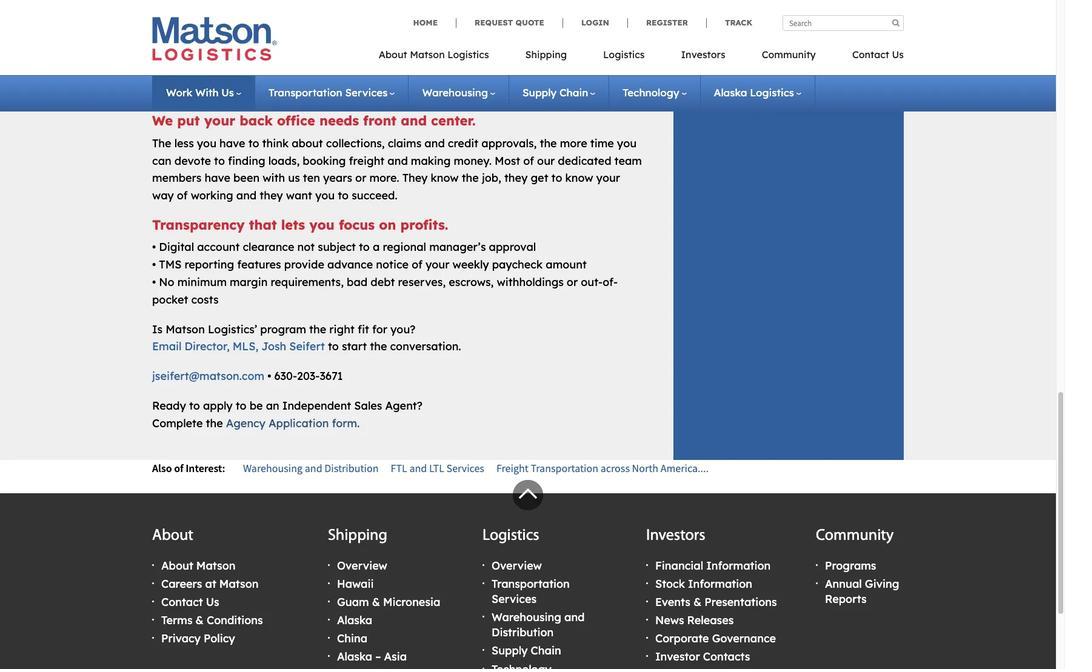 Task type: describe. For each thing, give the bounding box(es) containing it.
about for about matson careers at matson contact us terms & conditions privacy policy
[[161, 559, 193, 573]]

pocket
[[152, 293, 188, 307]]

chain inside 'overview transportation services warehousing and distribution supply chain'
[[531, 644, 561, 658]]

jseifert@matson.com link
[[152, 369, 264, 383]]

features
[[237, 258, 281, 272]]

shipping inside top menu navigation
[[525, 49, 567, 61]]

warehousing for warehousing
[[422, 86, 488, 99]]

alaska link
[[337, 614, 372, 628]]

services inside 'overview transportation services warehousing and distribution supply chain'
[[492, 592, 537, 606]]

1 vertical spatial transportation services link
[[492, 577, 570, 606]]

–
[[375, 650, 381, 664]]

warehousing and distribution
[[243, 461, 379, 475]]

supply chain link for warehousing and distribution 'link' within the footer
[[492, 644, 561, 658]]

lets
[[281, 216, 305, 233]]

also
[[152, 461, 172, 475]]

weekly
[[453, 258, 489, 272]]

making
[[411, 154, 451, 168]]

top menu navigation
[[379, 45, 904, 70]]

clearance inside • highway/intermodal/ltl all in the same module • over 85 customizable reports • full integration with lead generation • transparent account clearance module • enhanced customer and vendor portals
[[271, 67, 323, 81]]

vendor
[[290, 85, 327, 99]]

careers
[[161, 577, 202, 591]]

with inside • highway/intermodal/ltl all in the same module • over 85 customizable reports • full integration with lead generation • transparent account clearance module • enhanced customer and vendor portals
[[242, 50, 265, 64]]

financial information stock information events & presentations news releases corporate governance investor contacts
[[655, 559, 777, 664]]

fit
[[358, 322, 369, 336]]

0 vertical spatial contact us link
[[834, 45, 904, 70]]

warehousing and distribution link inside footer
[[492, 611, 585, 640]]

not
[[297, 240, 315, 254]]

all
[[299, 15, 311, 29]]

with
[[195, 86, 219, 99]]

escrows,
[[449, 275, 494, 289]]

request quote link
[[456, 18, 563, 28]]

shipping link
[[507, 45, 585, 70]]

login link
[[563, 18, 628, 28]]

focus
[[339, 216, 375, 233]]

hawaii
[[337, 577, 374, 591]]

josh
[[261, 340, 286, 354]]

0 vertical spatial information
[[707, 559, 771, 573]]

reports
[[276, 32, 314, 46]]

to left the "apply"
[[189, 399, 200, 413]]

our
[[537, 154, 555, 168]]

overview transportation services warehousing and distribution supply chain
[[492, 559, 585, 658]]

supply chain
[[523, 86, 588, 99]]

• digital account clearance not subject to a regional manager's approval • tms reporting features provide advance notice of your weekly paycheck amount • no minimum margin requirements, bad debt reserves, escrows, withholdings or out-of- pocket costs
[[152, 240, 618, 307]]

Search search field
[[783, 15, 904, 31]]

programs annual giving reports
[[825, 559, 899, 606]]

micronesia
[[383, 595, 440, 609]]

requirements,
[[271, 275, 344, 289]]

most
[[495, 154, 520, 168]]

matson logistics image
[[152, 17, 277, 61]]

1 know from the left
[[431, 171, 459, 185]]

0 horizontal spatial transportation services link
[[269, 86, 395, 99]]

also of interest:
[[152, 461, 225, 475]]

they
[[402, 171, 428, 185]]

way
[[152, 189, 174, 203]]

request
[[475, 18, 513, 27]]

us inside contact us link
[[892, 49, 904, 61]]

footer containing about
[[0, 480, 1056, 669]]

a
[[373, 240, 380, 254]]

out-
[[581, 275, 603, 289]]

to right devote
[[214, 154, 225, 168]]

center.
[[431, 112, 476, 129]]

& inside financial information stock information events & presentations news releases corporate governance investor contacts
[[694, 595, 702, 609]]

less
[[174, 136, 194, 150]]

0 horizontal spatial your
[[204, 112, 235, 129]]

more
[[560, 136, 587, 150]]

events & presentations link
[[655, 595, 777, 609]]

the down "money."
[[462, 171, 479, 185]]

0 vertical spatial have
[[220, 136, 245, 150]]

ftl and ltl services link
[[391, 461, 484, 475]]

of left our
[[523, 154, 534, 168]]

agent service image
[[707, 0, 871, 69]]

be
[[250, 399, 263, 413]]

succeed.
[[352, 189, 398, 203]]

paycheck
[[492, 258, 543, 272]]

matson for logistics'
[[166, 322, 205, 336]]

overview link for shipping
[[337, 559, 387, 573]]

ready
[[152, 399, 186, 413]]

alaska logistics
[[714, 86, 794, 99]]

the down for at left
[[370, 340, 387, 354]]

complete
[[152, 416, 203, 430]]

transportation for overview transportation services warehousing and distribution supply chain
[[492, 577, 570, 591]]

mls,
[[233, 340, 258, 354]]

investors link
[[663, 45, 744, 70]]

think
[[262, 136, 289, 150]]

subject
[[318, 240, 356, 254]]

contact inside about matson careers at matson contact us terms & conditions privacy policy
[[161, 595, 203, 609]]

2 know from the left
[[565, 171, 593, 185]]

manager's
[[429, 240, 486, 254]]

1 vertical spatial alaska
[[337, 614, 372, 628]]

logistics'
[[208, 322, 257, 336]]

seifert
[[289, 340, 325, 354]]

america....
[[661, 461, 709, 475]]

we put your back office needs front and center.
[[152, 112, 476, 129]]

1 vertical spatial us
[[221, 86, 234, 99]]

investors inside investors link
[[681, 49, 726, 61]]

transparency
[[152, 216, 245, 233]]

overview for transportation
[[492, 559, 542, 573]]

warehousing link
[[422, 86, 495, 99]]

1 vertical spatial have
[[205, 171, 230, 185]]

1 vertical spatial module
[[326, 67, 365, 81]]

devote
[[174, 154, 211, 168]]

you up subject
[[309, 216, 335, 233]]

members
[[152, 171, 202, 185]]

alaska logistics link
[[714, 86, 802, 99]]

start
[[342, 340, 367, 354]]

and inside • highway/intermodal/ltl all in the same module • over 85 customizable reports • full integration with lead generation • transparent account clearance module • enhanced customer and vendor portals
[[267, 85, 287, 99]]

transportation for freight transportation across north america....
[[531, 461, 599, 475]]

regional
[[383, 240, 426, 254]]

matson for careers
[[196, 559, 236, 573]]

for
[[372, 322, 387, 336]]

contact inside top menu navigation
[[852, 49, 890, 61]]

at
[[205, 577, 216, 591]]

warehousing inside 'overview transportation services warehousing and distribution supply chain'
[[492, 611, 561, 625]]

financial information link
[[655, 559, 771, 573]]

work with us
[[166, 86, 234, 99]]

bad
[[347, 275, 368, 289]]

been
[[233, 171, 260, 185]]

or inside the less you have to think about collections, claims and credit approvals, the more time you can devote to finding loads, booking freight and making money. most of our dedicated team members have been with us ten years or more. they know the job, they get to know your way of working and they want you to succeed.
[[355, 171, 366, 185]]

1 vertical spatial community
[[816, 528, 894, 545]]

warehousing for warehousing and distribution
[[243, 461, 303, 475]]

0 horizontal spatial distribution
[[325, 461, 379, 475]]

years
[[323, 171, 352, 185]]

community link
[[744, 45, 834, 70]]

the inside • highway/intermodal/ltl all in the same module • over 85 customizable reports • full integration with lead generation • transparent account clearance module • enhanced customer and vendor portals
[[327, 15, 344, 29]]

overview link for logistics
[[492, 559, 542, 573]]

of-
[[603, 275, 618, 289]]

asia
[[384, 650, 407, 664]]

transportation services
[[269, 86, 388, 99]]

terms
[[161, 614, 193, 628]]



Task type: locate. For each thing, give the bounding box(es) containing it.
1 vertical spatial clearance
[[243, 240, 294, 254]]

transparency that lets you focus on profits.
[[152, 216, 448, 233]]

& right guam
[[372, 595, 380, 609]]

china
[[337, 632, 367, 646]]

and inside 'overview transportation services warehousing and distribution supply chain'
[[565, 611, 585, 625]]

1 horizontal spatial distribution
[[492, 626, 554, 640]]

0 vertical spatial your
[[204, 112, 235, 129]]

or inside • digital account clearance not subject to a regional manager's approval • tms reporting features provide advance notice of your weekly paycheck amount • no minimum margin requirements, bad debt reserves, escrows, withholdings or out-of- pocket costs
[[567, 275, 578, 289]]

quote
[[516, 18, 544, 27]]

your down with
[[204, 112, 235, 129]]

with down customizable
[[242, 50, 265, 64]]

• highway/intermodal/ltl all in the same module • over 85 customizable reports • full integration with lead generation • transparent account clearance module • enhanced customer and vendor portals
[[152, 15, 418, 99]]

across
[[601, 461, 630, 475]]

or down amount
[[567, 275, 578, 289]]

1 horizontal spatial your
[[426, 258, 450, 272]]

matson inside top menu navigation
[[410, 49, 445, 61]]

2 horizontal spatial services
[[492, 592, 537, 606]]

application
[[269, 416, 329, 430]]

2 horizontal spatial warehousing
[[492, 611, 561, 625]]

email
[[152, 340, 182, 354]]

& up news releases link
[[694, 595, 702, 609]]

clearance up the features
[[243, 240, 294, 254]]

community up the programs
[[816, 528, 894, 545]]

they left want
[[260, 189, 283, 203]]

us down search image
[[892, 49, 904, 61]]

information up presentations
[[707, 559, 771, 573]]

section
[[659, 0, 919, 460]]

notice
[[376, 258, 409, 272]]

you up the team
[[617, 136, 637, 150]]

you down the years
[[315, 189, 335, 203]]

1 horizontal spatial they
[[504, 171, 528, 185]]

backtop image
[[513, 480, 543, 511]]

time
[[590, 136, 614, 150]]

have up working
[[205, 171, 230, 185]]

1 vertical spatial services
[[447, 461, 484, 475]]

warehousing
[[422, 86, 488, 99], [243, 461, 303, 475], [492, 611, 561, 625]]

supply chain link for warehousing link
[[523, 86, 596, 99]]

tms
[[159, 258, 182, 272]]

2 horizontal spatial &
[[694, 595, 702, 609]]

about inside about matson careers at matson contact us terms & conditions privacy policy
[[161, 559, 193, 573]]

investors
[[681, 49, 726, 61], [646, 528, 706, 545]]

to down right
[[328, 340, 339, 354]]

0 vertical spatial warehousing
[[422, 86, 488, 99]]

with inside the less you have to think about collections, claims and credit approvals, the more time you can devote to finding loads, booking freight and making money. most of our dedicated team members have been with us ten years or more. they know the job, they get to know your way of working and they want you to succeed.
[[263, 171, 285, 185]]

0 vertical spatial supply
[[523, 86, 557, 99]]

0 horizontal spatial know
[[431, 171, 459, 185]]

account inside • digital account clearance not subject to a regional manager's approval • tms reporting features provide advance notice of your weekly paycheck amount • no minimum margin requirements, bad debt reserves, escrows, withholdings or out-of- pocket costs
[[197, 240, 240, 254]]

0 vertical spatial community
[[762, 49, 816, 61]]

careers at matson link
[[161, 577, 259, 591]]

ftl and ltl services
[[391, 461, 484, 475]]

distribution inside 'overview transportation services warehousing and distribution supply chain'
[[492, 626, 554, 640]]

clearance up vendor on the left top of page
[[271, 67, 323, 81]]

1 horizontal spatial shipping
[[525, 49, 567, 61]]

1 horizontal spatial know
[[565, 171, 593, 185]]

203-
[[297, 369, 320, 383]]

0 horizontal spatial services
[[345, 86, 388, 99]]

corporate
[[655, 632, 709, 646]]

with left us
[[263, 171, 285, 185]]

0 horizontal spatial contact
[[161, 595, 203, 609]]

matson down home
[[410, 49, 445, 61]]

margin
[[230, 275, 268, 289]]

1 vertical spatial contact
[[161, 595, 203, 609]]

on
[[379, 216, 396, 233]]

they down most
[[504, 171, 528, 185]]

contact us link down careers at the bottom left of page
[[161, 595, 219, 609]]

0 vertical spatial transportation services link
[[269, 86, 395, 99]]

1 vertical spatial information
[[688, 577, 753, 591]]

about inside top menu navigation
[[379, 49, 407, 61]]

investors up the financial
[[646, 528, 706, 545]]

to inside is matson logistics' program the right fit for you? email director, mls, josh seifert to start the conversation.
[[328, 340, 339, 354]]

2 vertical spatial services
[[492, 592, 537, 606]]

of right also
[[174, 461, 184, 475]]

approvals,
[[482, 136, 537, 150]]

profits.
[[400, 216, 448, 233]]

your inside • digital account clearance not subject to a regional manager's approval • tms reporting features provide advance notice of your weekly paycheck amount • no minimum margin requirements, bad debt reserves, escrows, withholdings or out-of- pocket costs
[[426, 258, 450, 272]]

0 vertical spatial distribution
[[325, 461, 379, 475]]

0 horizontal spatial overview link
[[337, 559, 387, 573]]

community inside "link"
[[762, 49, 816, 61]]

1 vertical spatial warehousing and distribution link
[[492, 611, 585, 640]]

0 vertical spatial they
[[504, 171, 528, 185]]

0 vertical spatial contact
[[852, 49, 890, 61]]

0 vertical spatial module
[[379, 15, 418, 29]]

about
[[292, 136, 323, 150]]

module right same at the left top
[[379, 15, 418, 29]]

2 vertical spatial alaska
[[337, 650, 372, 664]]

or
[[355, 171, 366, 185], [567, 275, 578, 289]]

module up portals
[[326, 67, 365, 81]]

the inside ready to apply to be an independent sales agent? complete the agency application form.
[[206, 416, 223, 430]]

freight transportation across north america.... link
[[497, 461, 709, 475]]

privacy policy link
[[161, 632, 235, 646]]

1 horizontal spatial warehousing
[[422, 86, 488, 99]]

withholdings
[[497, 275, 564, 289]]

1 horizontal spatial or
[[567, 275, 578, 289]]

or down freight
[[355, 171, 366, 185]]

1 vertical spatial about
[[152, 528, 193, 545]]

logistics down backtop image at the bottom of the page
[[483, 528, 539, 545]]

0 vertical spatial with
[[242, 50, 265, 64]]

0 horizontal spatial they
[[260, 189, 283, 203]]

0 horizontal spatial overview
[[337, 559, 387, 573]]

account up reporting
[[197, 240, 240, 254]]

investor
[[655, 650, 700, 664]]

logistics inside about matson logistics link
[[448, 49, 489, 61]]

0 vertical spatial or
[[355, 171, 366, 185]]

logistics inside logistics link
[[603, 49, 645, 61]]

loads,
[[268, 154, 300, 168]]

about for about matson logistics
[[379, 49, 407, 61]]

matson for logistics
[[410, 49, 445, 61]]

community up alaska logistics link on the top right of page
[[762, 49, 816, 61]]

about matson logistics link
[[379, 45, 507, 70]]

0 vertical spatial warehousing and distribution link
[[243, 461, 379, 475]]

1 overview link from the left
[[337, 559, 387, 573]]

to left be
[[236, 399, 247, 413]]

2 overview from the left
[[492, 559, 542, 573]]

to left a
[[359, 240, 370, 254]]

north
[[632, 461, 659, 475]]

1 horizontal spatial overview link
[[492, 559, 542, 573]]

1 vertical spatial contact us link
[[161, 595, 219, 609]]

matson inside is matson logistics' program the right fit for you? email director, mls, josh seifert to start the conversation.
[[166, 322, 205, 336]]

0 vertical spatial alaska
[[714, 86, 747, 99]]

0 vertical spatial account
[[226, 67, 268, 81]]

freight
[[497, 461, 529, 475]]

1 vertical spatial transportation
[[531, 461, 599, 475]]

money.
[[454, 154, 492, 168]]

reports
[[825, 592, 867, 606]]

& up privacy policy link on the left
[[196, 614, 204, 628]]

alaska
[[714, 86, 747, 99], [337, 614, 372, 628], [337, 650, 372, 664]]

back
[[240, 112, 273, 129]]

you?
[[391, 322, 416, 336]]

home
[[413, 18, 438, 27]]

register link
[[628, 18, 706, 28]]

the up our
[[540, 136, 557, 150]]

want
[[286, 189, 312, 203]]

1 vertical spatial they
[[260, 189, 283, 203]]

2 horizontal spatial us
[[892, 49, 904, 61]]

ten
[[303, 171, 320, 185]]

0 horizontal spatial shipping
[[328, 528, 387, 545]]

None search field
[[783, 15, 904, 31]]

1 vertical spatial supply
[[492, 644, 528, 658]]

is
[[152, 322, 163, 336]]

provide
[[284, 258, 324, 272]]

matson up "email"
[[166, 322, 205, 336]]

form.
[[332, 416, 360, 430]]

integration
[[181, 50, 239, 64]]

the down the "apply"
[[206, 416, 223, 430]]

2 vertical spatial your
[[426, 258, 450, 272]]

2 vertical spatial warehousing
[[492, 611, 561, 625]]

2 vertical spatial about
[[161, 559, 193, 573]]

0 horizontal spatial &
[[196, 614, 204, 628]]

us up the terms & conditions link
[[206, 595, 219, 609]]

2 vertical spatial transportation
[[492, 577, 570, 591]]

costs
[[191, 293, 219, 307]]

0 vertical spatial transportation
[[269, 86, 342, 99]]

0 vertical spatial services
[[345, 86, 388, 99]]

1 vertical spatial supply chain link
[[492, 644, 561, 658]]

1 horizontal spatial transportation services link
[[492, 577, 570, 606]]

about for about
[[152, 528, 193, 545]]

lead
[[268, 50, 291, 64]]

know down dedicated
[[565, 171, 593, 185]]

search image
[[893, 19, 900, 27]]

logistics
[[448, 49, 489, 61], [603, 49, 645, 61], [750, 86, 794, 99], [483, 528, 539, 545]]

information up events & presentations link on the right of page
[[688, 577, 753, 591]]

to inside • digital account clearance not subject to a regional manager's approval • tms reporting features provide advance notice of your weekly paycheck amount • no minimum margin requirements, bad debt reserves, escrows, withholdings or out-of- pocket costs
[[359, 240, 370, 254]]

login
[[581, 18, 609, 27]]

0 horizontal spatial community
[[762, 49, 816, 61]]

1 horizontal spatial overview
[[492, 559, 542, 573]]

1 horizontal spatial module
[[379, 15, 418, 29]]

your inside the less you have to think about collections, claims and credit approvals, the more time you can devote to finding loads, booking freight and making money. most of our dedicated team members have been with us ten years or more. they know the job, they get to know your way of working and they want you to succeed.
[[596, 171, 620, 185]]

0 horizontal spatial contact us link
[[161, 595, 219, 609]]

1 horizontal spatial us
[[221, 86, 234, 99]]

work
[[166, 86, 193, 99]]

alaska down investors link
[[714, 86, 747, 99]]

alaska – asia link
[[337, 650, 407, 664]]

contact down careers at the bottom left of page
[[161, 595, 203, 609]]

1 horizontal spatial warehousing and distribution link
[[492, 611, 585, 640]]

customizable
[[203, 32, 273, 46]]

2 vertical spatial us
[[206, 595, 219, 609]]

transparent
[[159, 67, 222, 81]]

module
[[379, 15, 418, 29], [326, 67, 365, 81]]

0 vertical spatial us
[[892, 49, 904, 61]]

clearance inside • digital account clearance not subject to a regional manager's approval • tms reporting features provide advance notice of your weekly paycheck amount • no minimum margin requirements, bad debt reserves, escrows, withholdings or out-of- pocket costs
[[243, 240, 294, 254]]

booking
[[303, 154, 346, 168]]

account up customer
[[226, 67, 268, 81]]

1 horizontal spatial services
[[447, 461, 484, 475]]

overview for hawaii
[[337, 559, 387, 573]]

1 vertical spatial or
[[567, 275, 578, 289]]

supply inside 'overview transportation services warehousing and distribution supply chain'
[[492, 644, 528, 658]]

supply chain link
[[523, 86, 596, 99], [492, 644, 561, 658]]

your down the team
[[596, 171, 620, 185]]

know down making
[[431, 171, 459, 185]]

logistics down community "link"
[[750, 86, 794, 99]]

0 horizontal spatial warehousing
[[243, 461, 303, 475]]

contact us link down search search box
[[834, 45, 904, 70]]

0 vertical spatial about
[[379, 49, 407, 61]]

1 vertical spatial warehousing
[[243, 461, 303, 475]]

logistics down login
[[603, 49, 645, 61]]

1 vertical spatial distribution
[[492, 626, 554, 640]]

the up seifert
[[309, 322, 326, 336]]

matson up at
[[196, 559, 236, 573]]

transportation inside 'overview transportation services warehousing and distribution supply chain'
[[492, 577, 570, 591]]

us right with
[[221, 86, 234, 99]]

1 vertical spatial shipping
[[328, 528, 387, 545]]

agent?
[[385, 399, 423, 413]]

about
[[379, 49, 407, 61], [152, 528, 193, 545], [161, 559, 193, 573]]

1 vertical spatial chain
[[531, 644, 561, 658]]

of down the members
[[177, 189, 188, 203]]

alaska down guam
[[337, 614, 372, 628]]

you up devote
[[197, 136, 217, 150]]

us inside about matson careers at matson contact us terms & conditions privacy policy
[[206, 595, 219, 609]]

policy
[[204, 632, 235, 646]]

0 horizontal spatial warehousing and distribution link
[[243, 461, 379, 475]]

overview
[[337, 559, 387, 573], [492, 559, 542, 573]]

matson right at
[[219, 577, 259, 591]]

2 overview link from the left
[[492, 559, 542, 573]]

logistics inside footer
[[483, 528, 539, 545]]

dedicated
[[558, 154, 612, 168]]

have
[[220, 136, 245, 150], [205, 171, 230, 185]]

have up finding
[[220, 136, 245, 150]]

shipping inside footer
[[328, 528, 387, 545]]

0 vertical spatial shipping
[[525, 49, 567, 61]]

overview inside the overview hawaii guam & micronesia alaska china alaska – asia
[[337, 559, 387, 573]]

0 vertical spatial chain
[[560, 86, 588, 99]]

1 horizontal spatial community
[[816, 528, 894, 545]]

us
[[288, 171, 300, 185]]

1 vertical spatial your
[[596, 171, 620, 185]]

team
[[615, 154, 642, 168]]

0 horizontal spatial us
[[206, 595, 219, 609]]

0 vertical spatial clearance
[[271, 67, 323, 81]]

1 vertical spatial investors
[[646, 528, 706, 545]]

shipping down the quote in the top of the page
[[525, 49, 567, 61]]

1 overview from the left
[[337, 559, 387, 573]]

claims
[[388, 136, 422, 150]]

1 horizontal spatial contact
[[852, 49, 890, 61]]

to down the years
[[338, 189, 349, 203]]

sales
[[354, 399, 382, 413]]

0 horizontal spatial module
[[326, 67, 365, 81]]

contact down search search box
[[852, 49, 890, 61]]

alaska down china
[[337, 650, 372, 664]]

of up the reserves,
[[412, 258, 423, 272]]

annual
[[825, 577, 862, 591]]

0 vertical spatial investors
[[681, 49, 726, 61]]

& inside about matson careers at matson contact us terms & conditions privacy policy
[[196, 614, 204, 628]]

interest:
[[186, 461, 225, 475]]

supply chain link inside footer
[[492, 644, 561, 658]]

freight
[[349, 154, 385, 168]]

over
[[159, 32, 184, 46]]

0 vertical spatial supply chain link
[[523, 86, 596, 99]]

logistics up warehousing link
[[448, 49, 489, 61]]

the right in
[[327, 15, 344, 29]]

about matson link
[[161, 559, 236, 573]]

reporting
[[185, 258, 234, 272]]

2 horizontal spatial your
[[596, 171, 620, 185]]

shipping up hawaii
[[328, 528, 387, 545]]

annual giving reports link
[[825, 577, 899, 606]]

ready to apply to be an independent sales agent? complete the agency application form.
[[152, 399, 423, 430]]

to up finding
[[248, 136, 259, 150]]

footer
[[0, 480, 1056, 669]]

0 horizontal spatial or
[[355, 171, 366, 185]]

programs link
[[825, 559, 876, 573]]

to right the get
[[552, 171, 562, 185]]

1 vertical spatial with
[[263, 171, 285, 185]]

investors down track link
[[681, 49, 726, 61]]

overview inside 'overview transportation services warehousing and distribution supply chain'
[[492, 559, 542, 573]]

1 horizontal spatial &
[[372, 595, 380, 609]]

work with us link
[[166, 86, 241, 99]]

full
[[159, 50, 178, 64]]

& inside the overview hawaii guam & micronesia alaska china alaska – asia
[[372, 595, 380, 609]]

that
[[249, 216, 277, 233]]

1 horizontal spatial contact us link
[[834, 45, 904, 70]]

account inside • highway/intermodal/ltl all in the same module • over 85 customizable reports • full integration with lead generation • transparent account clearance module • enhanced customer and vendor portals
[[226, 67, 268, 81]]

clearance
[[271, 67, 323, 81], [243, 240, 294, 254]]

contact us
[[852, 49, 904, 61]]

your up the reserves,
[[426, 258, 450, 272]]

of inside • digital account clearance not subject to a regional manager's approval • tms reporting features provide advance notice of your weekly paycheck amount • no minimum margin requirements, bad debt reserves, escrows, withholdings or out-of- pocket costs
[[412, 258, 423, 272]]

investors inside footer
[[646, 528, 706, 545]]

know
[[431, 171, 459, 185], [565, 171, 593, 185]]

1 vertical spatial account
[[197, 240, 240, 254]]

program
[[260, 322, 306, 336]]



Task type: vqa. For each thing, say whether or not it's contained in the screenshot.
"Art"
no



